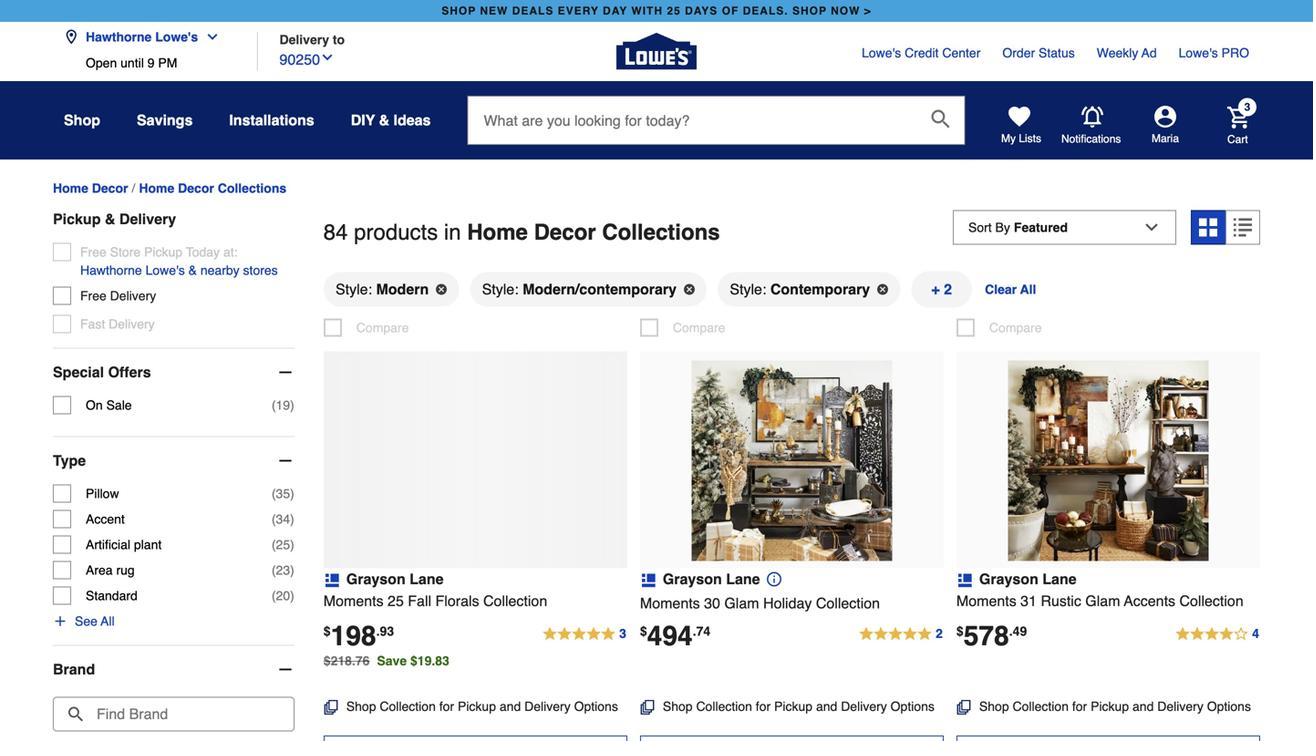 Task type: vqa. For each thing, say whether or not it's contained in the screenshot.
the leftmost shop collection for pickup and delivery options
yes



Task type: describe. For each thing, give the bounding box(es) containing it.
collection inside grayson lane moments 25 fall florals collection
[[483, 593, 548, 610]]

+ 2 button
[[912, 271, 973, 308]]

deals.
[[743, 5, 789, 17]]

.49
[[1010, 624, 1027, 639]]

30
[[704, 595, 721, 612]]

yes image
[[767, 572, 782, 587]]

$ 578 .49
[[957, 621, 1027, 652]]

on sale
[[86, 398, 132, 413]]

lowe's home improvement notification center image
[[1082, 106, 1104, 128]]

type
[[53, 453, 86, 469]]

installations
[[229, 112, 314, 129]]

open
[[86, 56, 117, 70]]

hawthorne lowe's
[[86, 30, 198, 44]]

ad
[[1142, 46, 1157, 60]]

34
[[276, 512, 290, 527]]

gr_10244 element
[[324, 319, 409, 337]]

) for ( 23 )
[[290, 563, 294, 578]]

contemporary
[[771, 281, 870, 298]]

grayson lane
[[663, 571, 760, 588]]

day
[[603, 5, 628, 17]]

84 products in home decor collections
[[324, 220, 720, 245]]

location image
[[64, 30, 78, 44]]

shop new deals every day with 25 days of deals. shop now >
[[442, 5, 872, 17]]

1 shop collection for pickup and delivery options from the left
[[346, 700, 618, 714]]

9
[[148, 56, 155, 70]]

( for 19
[[272, 398, 276, 413]]

minus image for type
[[276, 452, 294, 470]]

3 shop collection for pickup and delivery options from the left
[[980, 700, 1252, 714]]

.74
[[693, 624, 711, 639]]

my lists
[[1002, 132, 1042, 145]]

3 for from the left
[[1073, 700, 1088, 714]]

2 inside 5 stars image
[[936, 627, 943, 641]]

3 and from the left
[[1133, 700, 1154, 714]]

fast delivery
[[80, 317, 155, 332]]

2 shop from the left
[[793, 5, 827, 17]]

0 horizontal spatial 25
[[276, 538, 290, 552]]

modern/contemporary
[[523, 281, 677, 298]]

lane for grayson lane moments 25 fall florals collection
[[410, 571, 444, 588]]

diy
[[351, 112, 375, 129]]

today
[[186, 245, 220, 260]]

90250 button
[[280, 47, 335, 71]]

moments 30 glam holiday collection
[[640, 595, 880, 612]]

my
[[1002, 132, 1016, 145]]

style: modern/contemporary
[[482, 281, 677, 298]]

$ for 198
[[324, 624, 331, 639]]

grayson lane moments 31  rustic glam accents collection image
[[1008, 361, 1209, 561]]

( for 20
[[272, 589, 276, 604]]

84
[[324, 220, 348, 245]]

brand
[[53, 661, 95, 678]]

accent
[[86, 512, 125, 527]]

0 horizontal spatial decor
[[92, 181, 128, 196]]

free for free delivery
[[80, 289, 107, 303]]

collections for home decor / home decor collections
[[218, 181, 287, 196]]

0 horizontal spatial glam
[[725, 595, 759, 612]]

( 19 )
[[272, 398, 294, 413]]

( for 35
[[272, 487, 276, 501]]

free for free store pickup today at:
[[80, 245, 107, 260]]

weekly ad
[[1097, 46, 1157, 60]]

hawthorne lowe's button
[[64, 19, 227, 56]]

ideas
[[394, 112, 431, 129]]

494
[[647, 621, 693, 652]]

4 stars image
[[1175, 624, 1261, 646]]

collection down .49 on the bottom of page
[[1013, 700, 1069, 714]]

) for ( 25 )
[[290, 538, 294, 552]]

( for 23
[[272, 563, 276, 578]]

20
[[276, 589, 290, 604]]

standard
[[86, 589, 138, 604]]

lane for grayson lane moments 31  rustic glam accents collection
[[1043, 571, 1077, 588]]

$ for 578
[[957, 624, 964, 639]]

see all
[[75, 614, 115, 629]]

moments for moments 25 fall florals collection
[[324, 593, 384, 610]]

rug
[[116, 563, 135, 578]]

with
[[632, 5, 663, 17]]

) for ( 19 )
[[290, 398, 294, 413]]

store
[[110, 245, 141, 260]]

style: contemporary
[[730, 281, 870, 298]]

decor for home
[[178, 181, 214, 196]]

$ 494 .74
[[640, 621, 711, 652]]

shop down $218.76
[[346, 700, 376, 714]]

order status
[[1003, 46, 1075, 60]]

collection down .74
[[696, 700, 753, 714]]

center
[[943, 46, 981, 60]]

decor for 84
[[534, 220, 596, 245]]

collection down save
[[380, 700, 436, 714]]

clear all button
[[983, 271, 1038, 308]]

close circle filled image for contemporary
[[878, 284, 889, 295]]

hawthorne for hawthorne lowe's
[[86, 30, 152, 44]]

list view image
[[1234, 219, 1252, 237]]

$19.83
[[410, 654, 450, 669]]

5 stars image for 494
[[859, 624, 944, 646]]

diy & ideas
[[351, 112, 431, 129]]

all for see all
[[101, 614, 115, 629]]

Search Query text field
[[468, 97, 917, 144]]

90250
[[280, 51, 320, 68]]

florals
[[436, 593, 479, 610]]

open until 9 pm
[[86, 56, 177, 70]]

special
[[53, 364, 104, 381]]

.93
[[376, 624, 394, 639]]

578
[[964, 621, 1010, 652]]

brand button
[[53, 646, 294, 694]]

compare for gr_10240 element
[[673, 321, 726, 335]]

( for 34
[[272, 512, 276, 527]]

+ 2
[[932, 281, 952, 298]]

3 inside 5 stars image
[[619, 627, 627, 641]]

see all button
[[53, 613, 115, 631]]

close circle filled image for modern
[[436, 284, 447, 295]]

23
[[276, 563, 290, 578]]

status
[[1039, 46, 1075, 60]]

cart
[[1228, 133, 1249, 146]]

) for ( 20 )
[[290, 589, 294, 604]]

lowe's pro
[[1179, 46, 1250, 60]]

home for 84 products in home decor collections
[[467, 220, 528, 245]]

lowe's inside the "hawthorne lowe's & nearby stores" button
[[146, 263, 185, 278]]

) for ( 35 )
[[290, 487, 294, 501]]

( 23 )
[[272, 563, 294, 578]]

order
[[1003, 46, 1036, 60]]

clear all
[[985, 282, 1037, 297]]

lane for grayson lane
[[726, 571, 760, 588]]

shop down open
[[64, 112, 100, 129]]

2 for from the left
[[756, 700, 771, 714]]

25 inside grayson lane moments 25 fall florals collection
[[388, 593, 404, 610]]

grayson for grayson lane moments 31  rustic glam accents collection
[[980, 571, 1039, 588]]

search image
[[932, 110, 950, 128]]

/
[[132, 181, 135, 196]]

order status link
[[1003, 44, 1075, 62]]

save
[[377, 654, 407, 669]]

nearby
[[201, 263, 240, 278]]

& for diy
[[379, 112, 390, 129]]

clear
[[985, 282, 1017, 297]]

style: for style: contemporary
[[730, 281, 767, 298]]

lowe's inside hawthorne lowe's button
[[155, 30, 198, 44]]

products
[[354, 220, 438, 245]]

collection inside grayson lane moments 31  rustic glam accents collection
[[1180, 593, 1244, 610]]



Task type: locate. For each thing, give the bounding box(es) containing it.
& inside button
[[188, 263, 197, 278]]

all inside button
[[101, 614, 115, 629]]

collection
[[483, 593, 548, 610], [1180, 593, 1244, 610], [816, 595, 880, 612], [380, 700, 436, 714], [696, 700, 753, 714], [1013, 700, 1069, 714]]

fall
[[408, 593, 432, 610]]

)
[[290, 398, 294, 413], [290, 487, 294, 501], [290, 512, 294, 527], [290, 538, 294, 552], [290, 563, 294, 578], [290, 589, 294, 604]]

25 right with
[[667, 5, 681, 17]]

0 vertical spatial minus image
[[276, 364, 294, 382]]

0 horizontal spatial chevron down image
[[198, 30, 220, 44]]

1 horizontal spatial home
[[139, 181, 174, 196]]

5 ) from the top
[[290, 563, 294, 578]]

rustic
[[1041, 593, 1082, 610]]

$ 198 .93
[[324, 621, 394, 652]]

see
[[75, 614, 98, 629]]

compare
[[356, 321, 409, 335], [673, 321, 726, 335], [990, 321, 1042, 335]]

list box containing style:
[[324, 271, 1261, 319]]

free up fast on the top left
[[80, 289, 107, 303]]

5 stars image left '494'
[[542, 624, 627, 646]]

shop down $ 578 .49
[[980, 700, 1009, 714]]

all right clear
[[1021, 282, 1037, 297]]

1 horizontal spatial chevron down image
[[320, 50, 335, 65]]

0 horizontal spatial &
[[105, 211, 115, 228]]

2 horizontal spatial for
[[1073, 700, 1088, 714]]

moments up '494'
[[640, 595, 700, 612]]

glam inside grayson lane moments 31  rustic glam accents collection
[[1086, 593, 1121, 610]]

lowe's home improvement logo image
[[617, 11, 697, 92]]

2 horizontal spatial &
[[379, 112, 390, 129]]

lowe's home improvement lists image
[[1009, 106, 1031, 128]]

6 ) from the top
[[290, 589, 294, 604]]

all
[[1021, 282, 1037, 297], [101, 614, 115, 629]]

$218.76 save $19.83
[[324, 654, 450, 669]]

5 stars image for 198
[[542, 624, 627, 646]]

moments up 578
[[957, 593, 1017, 610]]

moments inside grayson lane moments 25 fall florals collection
[[324, 593, 384, 610]]

lowe's up pm
[[155, 30, 198, 44]]

sale
[[106, 398, 132, 413]]

chevron down image
[[198, 30, 220, 44], [320, 50, 335, 65]]

1 vertical spatial chevron down image
[[320, 50, 335, 65]]

$ up $218.76
[[324, 624, 331, 639]]

lowe's left pro
[[1179, 46, 1219, 60]]

None search field
[[467, 96, 966, 162]]

diy & ideas button
[[351, 104, 431, 137]]

25 left fall
[[388, 593, 404, 610]]

& right diy at left
[[379, 112, 390, 129]]

2 left 578
[[936, 627, 943, 641]]

compare for gr_10244 "element"
[[356, 321, 409, 335]]

minus image up ( 19 )
[[276, 364, 294, 382]]

hawthorne lowe's & nearby stores
[[80, 263, 278, 278]]

0 horizontal spatial lane
[[410, 571, 444, 588]]

at:
[[223, 245, 238, 260]]

hawthorne for hawthorne lowe's & nearby stores
[[80, 263, 142, 278]]

2 horizontal spatial shop collection for pickup and delivery options
[[980, 700, 1252, 714]]

1 close circle filled image from the left
[[436, 284, 447, 295]]

0 horizontal spatial collections
[[218, 181, 287, 196]]

& for pickup
[[105, 211, 115, 228]]

lowe's credit center link
[[862, 44, 981, 62]]

2 shop collection for pickup and delivery options from the left
[[663, 700, 935, 714]]

all inside button
[[1021, 282, 1037, 297]]

lowe's credit center
[[862, 46, 981, 60]]

3 options from the left
[[1208, 700, 1252, 714]]

1 horizontal spatial and
[[816, 700, 838, 714]]

1 vertical spatial 2
[[936, 627, 943, 641]]

) up ( 35 )
[[290, 398, 294, 413]]

3 ( from the top
[[272, 512, 276, 527]]

collection up 4 stars image
[[1180, 593, 1244, 610]]

2 inside button
[[944, 281, 952, 298]]

lane up "moments 30 glam holiday collection"
[[726, 571, 760, 588]]

) up ( 20 )
[[290, 563, 294, 578]]

5 stars image containing 3
[[542, 624, 627, 646]]

for
[[439, 700, 454, 714], [756, 700, 771, 714], [1073, 700, 1088, 714]]

2 horizontal spatial and
[[1133, 700, 1154, 714]]

shop down $ 494 .74
[[663, 700, 693, 714]]

gr_10240 element
[[640, 319, 726, 337]]

3 grayson from the left
[[980, 571, 1039, 588]]

2 $ from the left
[[640, 624, 647, 639]]

shop
[[64, 112, 100, 129], [346, 700, 376, 714], [663, 700, 693, 714], [980, 700, 1009, 714]]

0 horizontal spatial compare
[[356, 321, 409, 335]]

grayson inside grayson lane moments 25 fall florals collection
[[346, 571, 406, 588]]

) up 34
[[290, 487, 294, 501]]

0 vertical spatial 3
[[1245, 101, 1251, 114]]

( up '( 23 )'
[[272, 538, 276, 552]]

style:
[[336, 281, 372, 298], [482, 281, 519, 298], [730, 281, 767, 298]]

home
[[53, 181, 88, 196], [139, 181, 174, 196], [467, 220, 528, 245]]

area
[[86, 563, 113, 578]]

2 horizontal spatial grayson
[[980, 571, 1039, 588]]

lane inside grayson lane moments 31  rustic glam accents collection
[[1043, 571, 1077, 588]]

2 horizontal spatial 25
[[667, 5, 681, 17]]

0 horizontal spatial 2
[[936, 627, 943, 641]]

$ left .74
[[640, 624, 647, 639]]

compare down style: modern
[[356, 321, 409, 335]]

1 horizontal spatial &
[[188, 263, 197, 278]]

close circle filled image right "modern"
[[436, 284, 447, 295]]

notifications
[[1062, 133, 1121, 145]]

1 horizontal spatial for
[[756, 700, 771, 714]]

lowe's home improvement cart image
[[1228, 107, 1250, 128]]

6 ( from the top
[[272, 589, 276, 604]]

1 ( from the top
[[272, 398, 276, 413]]

area rug
[[86, 563, 135, 578]]

1 vertical spatial collections
[[602, 220, 720, 245]]

2 grayson from the left
[[663, 571, 722, 588]]

1 grayson from the left
[[346, 571, 406, 588]]

plant
[[134, 538, 162, 552]]

31
[[1021, 593, 1037, 610]]

& down today
[[188, 263, 197, 278]]

collection right holiday
[[816, 595, 880, 612]]

home decor collections link
[[139, 181, 287, 196]]

3 lane from the left
[[1043, 571, 1077, 588]]

savings button
[[137, 104, 193, 137]]

0 horizontal spatial shop collection for pickup and delivery options
[[346, 700, 618, 714]]

0 vertical spatial &
[[379, 112, 390, 129]]

4 ) from the top
[[290, 538, 294, 552]]

grayson up 30
[[663, 571, 722, 588]]

2 free from the top
[[80, 289, 107, 303]]

free
[[80, 245, 107, 260], [80, 289, 107, 303]]

moments for moments 31  rustic glam accents collection
[[957, 593, 1017, 610]]

) down the 23
[[290, 589, 294, 604]]

0 horizontal spatial for
[[439, 700, 454, 714]]

0 vertical spatial all
[[1021, 282, 1037, 297]]

free left store
[[80, 245, 107, 260]]

style: up gr_10244 "element"
[[336, 281, 372, 298]]

compare inside gr_10240 element
[[673, 321, 726, 335]]

2 vertical spatial 25
[[388, 593, 404, 610]]

and
[[500, 700, 521, 714], [816, 700, 838, 714], [1133, 700, 1154, 714]]

2 horizontal spatial moments
[[957, 593, 1017, 610]]

2 horizontal spatial $
[[957, 624, 964, 639]]

style: for style: modern/contemporary
[[482, 281, 519, 298]]

2 compare from the left
[[673, 321, 726, 335]]

minus image inside type button
[[276, 452, 294, 470]]

lowe's down free store pickup today at:
[[146, 263, 185, 278]]

0 vertical spatial free
[[80, 245, 107, 260]]

3 ) from the top
[[290, 512, 294, 527]]

25 up '( 23 )'
[[276, 538, 290, 552]]

1 horizontal spatial moments
[[640, 595, 700, 612]]

2 ) from the top
[[290, 487, 294, 501]]

minus image for brand
[[276, 661, 294, 679]]

$ inside the $ 198 .93
[[324, 624, 331, 639]]

2 horizontal spatial decor
[[534, 220, 596, 245]]

1 5 stars image from the left
[[542, 624, 627, 646]]

0 horizontal spatial and
[[500, 700, 521, 714]]

2 style: from the left
[[482, 281, 519, 298]]

1 horizontal spatial decor
[[178, 181, 214, 196]]

style: modern
[[336, 281, 429, 298]]

every
[[558, 5, 599, 17]]

glam right rustic
[[1086, 593, 1121, 610]]

collection right florals
[[483, 593, 548, 610]]

1 vertical spatial 3
[[619, 627, 627, 641]]

pickup
[[53, 211, 101, 228], [144, 245, 182, 260], [458, 700, 496, 714], [775, 700, 813, 714], [1091, 700, 1129, 714]]

Find Brand text field
[[53, 697, 294, 732]]

home right /
[[139, 181, 174, 196]]

1 vertical spatial &
[[105, 211, 115, 228]]

compare down close circle filled image in the top of the page
[[673, 321, 726, 335]]

home decor link
[[53, 181, 128, 196]]

2 horizontal spatial lane
[[1043, 571, 1077, 588]]

( down the 23
[[272, 589, 276, 604]]

compare down clear all
[[990, 321, 1042, 335]]

5 stars image containing 2
[[859, 624, 944, 646]]

decor left /
[[92, 181, 128, 196]]

1 lane from the left
[[410, 571, 444, 588]]

0 horizontal spatial $
[[324, 624, 331, 639]]

free store pickup today at:
[[80, 245, 238, 260]]

grayson lane moments 25 fall florals collection
[[324, 571, 548, 610]]

1 vertical spatial 25
[[276, 538, 290, 552]]

home for home decor / home decor collections
[[139, 181, 174, 196]]

collections for 84 products in home decor collections
[[602, 220, 720, 245]]

minus image
[[276, 364, 294, 382], [276, 452, 294, 470], [276, 661, 294, 679]]

style: right close circle filled image in the top of the page
[[730, 281, 767, 298]]

$
[[324, 624, 331, 639], [640, 624, 647, 639], [957, 624, 964, 639]]

moments inside grayson lane moments 31  rustic glam accents collection
[[957, 593, 1017, 610]]

collections up at: in the top of the page
[[218, 181, 287, 196]]

now
[[831, 5, 861, 17]]

pillow
[[86, 487, 119, 501]]

list box
[[324, 271, 1261, 319]]

1 free from the top
[[80, 245, 107, 260]]

hawthorne up open until 9 pm
[[86, 30, 152, 44]]

0 horizontal spatial all
[[101, 614, 115, 629]]

$ inside $ 578 .49
[[957, 624, 964, 639]]

minus image inside special offers button
[[276, 364, 294, 382]]

1 for from the left
[[439, 700, 454, 714]]

0 horizontal spatial moments
[[324, 593, 384, 610]]

fast
[[80, 317, 105, 332]]

(
[[272, 398, 276, 413], [272, 487, 276, 501], [272, 512, 276, 527], [272, 538, 276, 552], [272, 563, 276, 578], [272, 589, 276, 604]]

days
[[685, 5, 718, 17]]

3
[[1245, 101, 1251, 114], [619, 627, 627, 641]]

4 ( from the top
[[272, 538, 276, 552]]

minus image inside brand button
[[276, 661, 294, 679]]

1 horizontal spatial style:
[[482, 281, 519, 298]]

) down 35
[[290, 512, 294, 527]]

2 minus image from the top
[[276, 452, 294, 470]]

lane up fall
[[410, 571, 444, 588]]

gr_10245 element
[[957, 319, 1042, 337]]

( down 35
[[272, 512, 276, 527]]

1 vertical spatial minus image
[[276, 452, 294, 470]]

1 horizontal spatial shop collection for pickup and delivery options
[[663, 700, 935, 714]]

0 horizontal spatial home
[[53, 181, 88, 196]]

offers
[[108, 364, 151, 381]]

grayson for grayson lane moments 25 fall florals collection
[[346, 571, 406, 588]]

grayson up .93
[[346, 571, 406, 588]]

2 vertical spatial minus image
[[276, 661, 294, 679]]

0 horizontal spatial shop
[[442, 5, 476, 17]]

1 vertical spatial hawthorne
[[80, 263, 142, 278]]

of
[[722, 5, 739, 17]]

on
[[86, 398, 103, 413]]

shop left new
[[442, 5, 476, 17]]

modern
[[376, 281, 429, 298]]

decor up style: modern/contemporary
[[534, 220, 596, 245]]

2 5 stars image from the left
[[859, 624, 944, 646]]

0 horizontal spatial 3
[[619, 627, 627, 641]]

actual price $198.93 element
[[324, 621, 394, 652]]

style: for style: modern
[[336, 281, 372, 298]]

1 compare from the left
[[356, 321, 409, 335]]

lowe's left 'credit'
[[862, 46, 901, 60]]

2 horizontal spatial compare
[[990, 321, 1042, 335]]

$ left .49 on the bottom of page
[[957, 624, 964, 639]]

until
[[121, 56, 144, 70]]

2 lane from the left
[[726, 571, 760, 588]]

2 right +
[[944, 281, 952, 298]]

chevron down image inside the 90250 button
[[320, 50, 335, 65]]

actual price $494.74 element
[[640, 621, 711, 652]]

pm
[[158, 56, 177, 70]]

2 horizontal spatial style:
[[730, 281, 767, 298]]

special offers
[[53, 364, 151, 381]]

2 close circle filled image from the left
[[878, 284, 889, 295]]

close circle filled image left +
[[878, 284, 889, 295]]

5 stars image left 578
[[859, 624, 944, 646]]

0 horizontal spatial close circle filled image
[[436, 284, 447, 295]]

( up 20
[[272, 563, 276, 578]]

close circle filled image
[[436, 284, 447, 295], [878, 284, 889, 295]]

collections up close circle filled image in the top of the page
[[602, 220, 720, 245]]

all for clear all
[[1021, 282, 1037, 297]]

lowe's inside lowe's credit center link
[[862, 46, 901, 60]]

0 horizontal spatial 5 stars image
[[542, 624, 627, 646]]

holiday
[[764, 595, 812, 612]]

3 style: from the left
[[730, 281, 767, 298]]

all right see on the left bottom
[[101, 614, 115, 629]]

1 horizontal spatial lane
[[726, 571, 760, 588]]

2 ( from the top
[[272, 487, 276, 501]]

0 horizontal spatial grayson
[[346, 571, 406, 588]]

0 vertical spatial 2
[[944, 281, 952, 298]]

4
[[1253, 627, 1260, 641]]

2 horizontal spatial home
[[467, 220, 528, 245]]

1 minus image from the top
[[276, 364, 294, 382]]

$ for 494
[[640, 624, 647, 639]]

compare inside gr_10245 element
[[990, 321, 1042, 335]]

0 horizontal spatial style:
[[336, 281, 372, 298]]

delivery
[[280, 32, 329, 47], [119, 211, 176, 228], [110, 289, 156, 303], [109, 317, 155, 332], [525, 700, 571, 714], [841, 700, 887, 714], [1158, 700, 1204, 714]]

glam
[[1086, 593, 1121, 610], [725, 595, 759, 612]]

0 horizontal spatial options
[[574, 700, 618, 714]]

home up pickup & delivery
[[53, 181, 88, 196]]

actual price $578.49 element
[[957, 621, 1027, 652]]

moments up the 198
[[324, 593, 384, 610]]

& up store
[[105, 211, 115, 228]]

lowe's inside lowe's pro link
[[1179, 46, 1219, 60]]

198
[[331, 621, 376, 652]]

grayson inside grayson lane moments 31  rustic glam accents collection
[[980, 571, 1039, 588]]

( up ( 35 )
[[272, 398, 276, 413]]

) up '( 23 )'
[[290, 538, 294, 552]]

minus image up ( 35 )
[[276, 452, 294, 470]]

grayson lane moments 30 glam holiday collection image
[[692, 361, 893, 561]]

was price $218.76 element
[[324, 649, 377, 669]]

1 vertical spatial free
[[80, 289, 107, 303]]

3 up cart
[[1245, 101, 1251, 114]]

1 vertical spatial all
[[101, 614, 115, 629]]

1 horizontal spatial grayson
[[663, 571, 722, 588]]

1 $ from the left
[[324, 624, 331, 639]]

1 horizontal spatial all
[[1021, 282, 1037, 297]]

grayson for grayson lane
[[663, 571, 722, 588]]

$ inside $ 494 .74
[[640, 624, 647, 639]]

grayson
[[346, 571, 406, 588], [663, 571, 722, 588], [980, 571, 1039, 588]]

+
[[932, 281, 940, 298]]

0 vertical spatial chevron down image
[[198, 30, 220, 44]]

3 minus image from the top
[[276, 661, 294, 679]]

artificial
[[86, 538, 130, 552]]

home right in
[[467, 220, 528, 245]]

) for ( 34 )
[[290, 512, 294, 527]]

0 vertical spatial hawthorne
[[86, 30, 152, 44]]

1 and from the left
[[500, 700, 521, 714]]

25
[[667, 5, 681, 17], [276, 538, 290, 552], [388, 593, 404, 610]]

3 compare from the left
[[990, 321, 1042, 335]]

0 vertical spatial collections
[[218, 181, 287, 196]]

collections inside home decor / home decor collections
[[218, 181, 287, 196]]

1 horizontal spatial 3
[[1245, 101, 1251, 114]]

1 horizontal spatial close circle filled image
[[878, 284, 889, 295]]

19
[[276, 398, 290, 413]]

1 ) from the top
[[290, 398, 294, 413]]

to
[[333, 32, 345, 47]]

shop left now
[[793, 5, 827, 17]]

( 35 )
[[272, 487, 294, 501]]

1 horizontal spatial 5 stars image
[[859, 624, 944, 646]]

lane inside grayson lane moments 25 fall florals collection
[[410, 571, 444, 588]]

compare for gr_10245 element
[[990, 321, 1042, 335]]

grayson up 31
[[980, 571, 1039, 588]]

1 shop from the left
[[442, 5, 476, 17]]

5 stars image
[[542, 624, 627, 646], [859, 624, 944, 646]]

decor right /
[[178, 181, 214, 196]]

1 horizontal spatial 2
[[944, 281, 952, 298]]

2 options from the left
[[891, 700, 935, 714]]

1 horizontal spatial 25
[[388, 593, 404, 610]]

( up 34
[[272, 487, 276, 501]]

1 horizontal spatial compare
[[673, 321, 726, 335]]

credit
[[905, 46, 939, 60]]

0 vertical spatial 25
[[667, 5, 681, 17]]

1 horizontal spatial glam
[[1086, 593, 1121, 610]]

2 horizontal spatial options
[[1208, 700, 1252, 714]]

style: down 84 products in home decor collections
[[482, 281, 519, 298]]

2 and from the left
[[816, 700, 838, 714]]

pickup & delivery
[[53, 211, 176, 228]]

grid view image
[[1200, 219, 1218, 237]]

1 horizontal spatial $
[[640, 624, 647, 639]]

stores
[[243, 263, 278, 278]]

1 options from the left
[[574, 700, 618, 714]]

hawthorne lowe's & nearby stores button
[[80, 261, 278, 280]]

glam right 30
[[725, 595, 759, 612]]

1 style: from the left
[[336, 281, 372, 298]]

free delivery
[[80, 289, 156, 303]]

2 vertical spatial &
[[188, 263, 197, 278]]

artificial plant
[[86, 538, 162, 552]]

hawthorne down store
[[80, 263, 142, 278]]

1 horizontal spatial collections
[[602, 220, 720, 245]]

minus image left $218.76
[[276, 661, 294, 679]]

1 horizontal spatial shop
[[793, 5, 827, 17]]

5 ( from the top
[[272, 563, 276, 578]]

home decor / home decor collections
[[53, 181, 287, 196]]

compare inside gr_10244 "element"
[[356, 321, 409, 335]]

3 left '494'
[[619, 627, 627, 641]]

3 $ from the left
[[957, 624, 964, 639]]

minus image for special offers
[[276, 364, 294, 382]]

1 horizontal spatial options
[[891, 700, 935, 714]]

close circle filled image
[[684, 284, 695, 295]]

chevron down image inside hawthorne lowe's button
[[198, 30, 220, 44]]

& inside 'button'
[[379, 112, 390, 129]]

plus image
[[53, 614, 68, 629]]

my lists link
[[1002, 106, 1042, 146]]

( for 25
[[272, 538, 276, 552]]

type button
[[53, 437, 294, 485]]

lowe's pro link
[[1179, 44, 1250, 62]]

lane up rustic
[[1043, 571, 1077, 588]]



